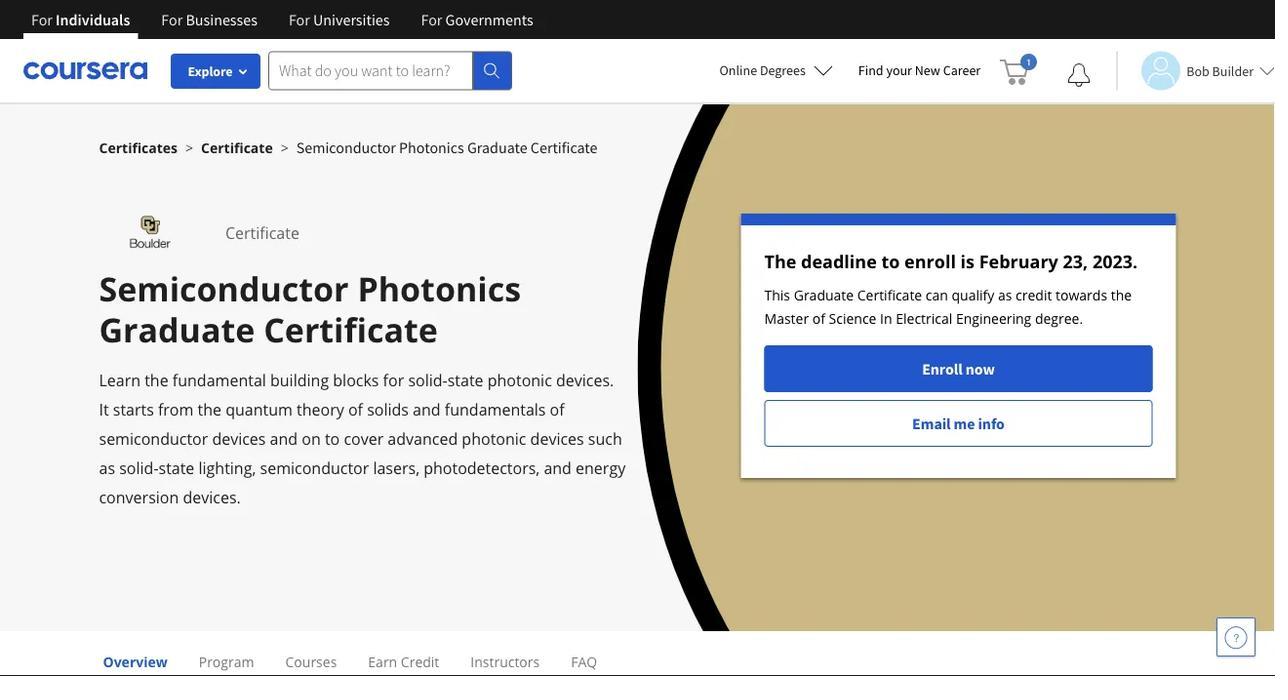 Task type: describe. For each thing, give the bounding box(es) containing it.
explore button
[[171, 54, 261, 89]]

can
[[926, 285, 949, 304]]

for businesses
[[161, 10, 258, 29]]

fundamental
[[173, 370, 266, 391]]

lighting,
[[199, 458, 256, 479]]

cover
[[344, 428, 384, 449]]

coursera image
[[23, 55, 147, 86]]

email
[[913, 414, 951, 433]]

enroll
[[922, 359, 963, 379]]

1 vertical spatial and
[[270, 428, 298, 449]]

1 vertical spatial semiconductor
[[260, 458, 369, 479]]

as inside this graduate certificate can qualify as credit towards the master of science in electrical engineering degree.
[[998, 285, 1013, 304]]

your
[[887, 61, 913, 79]]

1 horizontal spatial devices.
[[556, 370, 614, 391]]

help center image
[[1225, 626, 1248, 649]]

1 devices from the left
[[212, 428, 266, 449]]

graduate inside this graduate certificate can qualify as credit towards the master of science in electrical engineering degree.
[[794, 285, 854, 304]]

degree.
[[1035, 309, 1084, 327]]

photodetectors,
[[424, 458, 540, 479]]

1 horizontal spatial graduate
[[467, 138, 528, 157]]

bob builder
[[1187, 62, 1254, 80]]

for for businesses
[[161, 10, 183, 29]]

learn
[[99, 370, 141, 391]]

fundamentals
[[445, 399, 546, 420]]

earn credit link
[[368, 652, 440, 671]]

program
[[199, 652, 254, 671]]

for individuals
[[31, 10, 130, 29]]

What do you want to learn? text field
[[268, 51, 473, 90]]

credit
[[1016, 285, 1053, 304]]

now
[[966, 359, 995, 379]]

1 horizontal spatial state
[[448, 370, 484, 391]]

lasers,
[[373, 458, 420, 479]]

find your new career link
[[849, 59, 991, 83]]

23,
[[1063, 250, 1089, 274]]

of inside this graduate certificate can qualify as credit towards the master of science in electrical engineering degree.
[[813, 309, 826, 327]]

universities
[[313, 10, 390, 29]]

theory
[[297, 399, 344, 420]]

find
[[859, 61, 884, 79]]

the deadline to enroll is february 23, 2023. status
[[741, 214, 1177, 478]]

this
[[765, 285, 791, 304]]

master
[[765, 309, 809, 327]]

businesses
[[186, 10, 258, 29]]

for governments
[[421, 10, 534, 29]]

photonics inside semiconductor photonics graduate certificate
[[358, 266, 521, 311]]

me
[[954, 414, 975, 433]]

1 > from the left
[[185, 138, 193, 157]]

0 vertical spatial photonic
[[488, 370, 552, 391]]

2 > from the left
[[281, 138, 289, 157]]

enroll now
[[922, 359, 995, 379]]

certificates > certificate > semiconductor photonics graduate certificate
[[99, 138, 598, 157]]

learn the fundamental building blocks for solid-state photonic devices. it starts from the quantum theory of solids and fundamentals of semiconductor devices and on to cover advanced photonic devices such as solid-state lighting, semiconductor lasers, photodetectors, and energy conversion devices.
[[99, 370, 626, 508]]

for for individuals
[[31, 10, 53, 29]]

on
[[302, 428, 321, 449]]

1 horizontal spatial the
[[198, 399, 222, 420]]

faq link
[[571, 652, 598, 671]]

certificate inside semiconductor photonics graduate certificate
[[264, 307, 438, 352]]

courses link
[[286, 652, 337, 671]]

2023.
[[1093, 250, 1138, 274]]

shopping cart: 1 item image
[[1001, 54, 1038, 85]]

blocks
[[333, 370, 379, 391]]

certificate link
[[201, 138, 273, 157]]

0 vertical spatial semiconductor
[[296, 138, 396, 157]]

certificate inside certificates > certificate > semiconductor photonics graduate certificate
[[201, 138, 273, 157]]

online
[[720, 61, 757, 79]]

energy
[[576, 458, 626, 479]]

2 horizontal spatial and
[[544, 458, 572, 479]]

semiconductor photonics graduate certificate
[[99, 266, 521, 352]]

for universities
[[289, 10, 390, 29]]

as inside learn the fundamental building blocks for solid-state photonic devices. it starts from the quantum theory of solids and fundamentals of semiconductor devices and on to cover advanced photonic devices such as solid-state lighting, semiconductor lasers, photodetectors, and energy conversion devices.
[[99, 458, 115, 479]]

starts
[[113, 399, 154, 420]]



Task type: vqa. For each thing, say whether or not it's contained in the screenshot.
"See more details here for the United States See more details here for Canada See more details here for Singapore See more details here for the rest of the world"
no



Task type: locate. For each thing, give the bounding box(es) containing it.
earn
[[368, 652, 397, 671]]

None search field
[[268, 51, 512, 90]]

deadline
[[801, 250, 877, 274]]

of right the fundamentals
[[550, 399, 565, 420]]

devices up lighting,
[[212, 428, 266, 449]]

4 for from the left
[[421, 10, 443, 29]]

graduate
[[467, 138, 528, 157], [794, 285, 854, 304], [99, 307, 255, 352]]

1 vertical spatial the
[[145, 370, 168, 391]]

for for universities
[[289, 10, 310, 29]]

towards
[[1056, 285, 1108, 304]]

0 horizontal spatial devices.
[[183, 487, 241, 508]]

0 horizontal spatial >
[[185, 138, 193, 157]]

2 horizontal spatial the
[[1111, 285, 1132, 304]]

semiconductor up 'fundamental'
[[99, 266, 349, 311]]

overview link
[[103, 652, 168, 671]]

university of colorado boulder image
[[99, 214, 202, 253]]

program link
[[199, 652, 254, 671]]

explore
[[188, 62, 233, 80]]

building
[[270, 370, 329, 391]]

february
[[980, 250, 1059, 274]]

semiconductor
[[296, 138, 396, 157], [99, 266, 349, 311]]

engineering
[[956, 309, 1032, 327]]

1 vertical spatial graduate
[[794, 285, 854, 304]]

1 horizontal spatial solid-
[[408, 370, 448, 391]]

0 horizontal spatial semiconductor
[[99, 428, 208, 449]]

1 horizontal spatial devices
[[531, 428, 584, 449]]

and
[[413, 399, 441, 420], [270, 428, 298, 449], [544, 458, 572, 479]]

1 vertical spatial to
[[325, 428, 340, 449]]

2 horizontal spatial of
[[813, 309, 826, 327]]

qualify
[[952, 285, 995, 304]]

new
[[915, 61, 941, 79]]

1 vertical spatial photonic
[[462, 428, 526, 449]]

certificate
[[531, 138, 598, 157], [201, 138, 273, 157], [225, 223, 300, 244], [858, 285, 923, 304], [264, 307, 438, 352]]

0 vertical spatial state
[[448, 370, 484, 391]]

2 devices from the left
[[531, 428, 584, 449]]

and left on
[[270, 428, 298, 449]]

2 for from the left
[[161, 10, 183, 29]]

individuals
[[56, 10, 130, 29]]

as
[[998, 285, 1013, 304], [99, 458, 115, 479]]

to inside learn the fundamental building blocks for solid-state photonic devices. it starts from the quantum theory of solids and fundamentals of semiconductor devices and on to cover advanced photonic devices such as solid-state lighting, semiconductor lasers, photodetectors, and energy conversion devices.
[[325, 428, 340, 449]]

semiconductor down on
[[260, 458, 369, 479]]

devices
[[212, 428, 266, 449], [531, 428, 584, 449]]

1 vertical spatial state
[[159, 458, 195, 479]]

builder
[[1213, 62, 1254, 80]]

0 vertical spatial solid-
[[408, 370, 448, 391]]

certificate inside this graduate certificate can qualify as credit towards the master of science in electrical engineering degree.
[[858, 285, 923, 304]]

1 horizontal spatial and
[[413, 399, 441, 420]]

2 horizontal spatial graduate
[[794, 285, 854, 304]]

photonic down the fundamentals
[[462, 428, 526, 449]]

photonic up the fundamentals
[[488, 370, 552, 391]]

1 vertical spatial semiconductor
[[99, 266, 349, 311]]

solid- right 'for' on the bottom of page
[[408, 370, 448, 391]]

for
[[31, 10, 53, 29], [161, 10, 183, 29], [289, 10, 310, 29], [421, 10, 443, 29]]

for
[[383, 370, 404, 391]]

1 horizontal spatial >
[[281, 138, 289, 157]]

2 vertical spatial graduate
[[99, 307, 255, 352]]

credit
[[401, 652, 440, 671]]

photonics
[[399, 138, 464, 157], [358, 266, 521, 311]]

and up "advanced"
[[413, 399, 441, 420]]

0 horizontal spatial the
[[145, 370, 168, 391]]

banner navigation
[[16, 0, 549, 39]]

instructors
[[471, 652, 540, 671]]

0 horizontal spatial state
[[159, 458, 195, 479]]

earn credit
[[368, 652, 440, 671]]

for for governments
[[421, 10, 443, 29]]

bob
[[1187, 62, 1210, 80]]

as up conversion
[[99, 458, 115, 479]]

as up engineering
[[998, 285, 1013, 304]]

it
[[99, 399, 109, 420]]

solid- up conversion
[[119, 458, 159, 479]]

faq
[[571, 652, 598, 671]]

devices. up such on the bottom left
[[556, 370, 614, 391]]

science
[[829, 309, 877, 327]]

1 horizontal spatial of
[[550, 399, 565, 420]]

1 vertical spatial photonics
[[358, 266, 521, 311]]

of right master
[[813, 309, 826, 327]]

0 horizontal spatial and
[[270, 428, 298, 449]]

state up the fundamentals
[[448, 370, 484, 391]]

enroll now button
[[765, 346, 1153, 392]]

1 vertical spatial devices.
[[183, 487, 241, 508]]

to right on
[[325, 428, 340, 449]]

solid-
[[408, 370, 448, 391], [119, 458, 159, 479]]

advanced
[[388, 428, 458, 449]]

solids
[[367, 399, 409, 420]]

show notifications image
[[1068, 63, 1091, 87]]

for left individuals
[[31, 10, 53, 29]]

conversion
[[99, 487, 179, 508]]

3 for from the left
[[289, 10, 310, 29]]

certificate menu element
[[87, 631, 1188, 676]]

certificates
[[99, 138, 178, 157]]

certificates link
[[99, 138, 178, 157]]

to left enroll
[[882, 250, 900, 274]]

for left governments
[[421, 10, 443, 29]]

email me info button
[[765, 400, 1153, 447]]

the up from at left bottom
[[145, 370, 168, 391]]

email me info
[[913, 414, 1005, 433]]

1 vertical spatial solid-
[[119, 458, 159, 479]]

>
[[185, 138, 193, 157], [281, 138, 289, 157]]

such
[[588, 428, 622, 449]]

0 horizontal spatial of
[[348, 399, 363, 420]]

online degrees
[[720, 61, 806, 79]]

devices.
[[556, 370, 614, 391], [183, 487, 241, 508]]

devices. down lighting,
[[183, 487, 241, 508]]

2 vertical spatial the
[[198, 399, 222, 420]]

is
[[961, 250, 975, 274]]

1 vertical spatial as
[[99, 458, 115, 479]]

electrical
[[896, 309, 953, 327]]

0 vertical spatial graduate
[[467, 138, 528, 157]]

0 horizontal spatial devices
[[212, 428, 266, 449]]

enroll
[[905, 250, 956, 274]]

the inside this graduate certificate can qualify as credit towards the master of science in electrical engineering degree.
[[1111, 285, 1132, 304]]

the deadline to enroll is february 23, 2023.
[[765, 250, 1138, 274]]

this graduate certificate can qualify as credit towards the master of science in electrical engineering degree.
[[765, 285, 1132, 327]]

state up conversion
[[159, 458, 195, 479]]

in
[[880, 309, 893, 327]]

quantum
[[226, 399, 293, 420]]

1 for from the left
[[31, 10, 53, 29]]

0 vertical spatial the
[[1111, 285, 1132, 304]]

courses
[[286, 652, 337, 671]]

bob builder button
[[1117, 51, 1276, 90]]

the
[[1111, 285, 1132, 304], [145, 370, 168, 391], [198, 399, 222, 420]]

of down blocks
[[348, 399, 363, 420]]

the
[[765, 250, 797, 274]]

0 vertical spatial devices.
[[556, 370, 614, 391]]

and left energy
[[544, 458, 572, 479]]

1 horizontal spatial semiconductor
[[260, 458, 369, 479]]

info
[[978, 414, 1005, 433]]

find your new career
[[859, 61, 981, 79]]

to inside status
[[882, 250, 900, 274]]

photonic
[[488, 370, 552, 391], [462, 428, 526, 449]]

0 vertical spatial semiconductor
[[99, 428, 208, 449]]

of
[[813, 309, 826, 327], [348, 399, 363, 420], [550, 399, 565, 420]]

0 horizontal spatial graduate
[[99, 307, 255, 352]]

state
[[448, 370, 484, 391], [159, 458, 195, 479]]

devices left such on the bottom left
[[531, 428, 584, 449]]

0 vertical spatial to
[[882, 250, 900, 274]]

0 horizontal spatial to
[[325, 428, 340, 449]]

2 vertical spatial and
[[544, 458, 572, 479]]

1 horizontal spatial to
[[882, 250, 900, 274]]

0 horizontal spatial as
[[99, 458, 115, 479]]

1 horizontal spatial as
[[998, 285, 1013, 304]]

semiconductor inside semiconductor photonics graduate certificate
[[99, 266, 349, 311]]

online degrees button
[[704, 49, 849, 92]]

from
[[158, 399, 194, 420]]

the down 2023.
[[1111, 285, 1132, 304]]

the down 'fundamental'
[[198, 399, 222, 420]]

graduate inside semiconductor photonics graduate certificate
[[99, 307, 255, 352]]

> left certificate link
[[185, 138, 193, 157]]

0 vertical spatial photonics
[[399, 138, 464, 157]]

career
[[943, 61, 981, 79]]

overview
[[103, 652, 168, 671]]

semiconductor down starts
[[99, 428, 208, 449]]

0 vertical spatial and
[[413, 399, 441, 420]]

> right certificate link
[[281, 138, 289, 157]]

semiconductor
[[99, 428, 208, 449], [260, 458, 369, 479]]

0 vertical spatial as
[[998, 285, 1013, 304]]

degrees
[[760, 61, 806, 79]]

for left the businesses
[[161, 10, 183, 29]]

for left universities
[[289, 10, 310, 29]]

semiconductor down what do you want to learn? 'text field'
[[296, 138, 396, 157]]

0 horizontal spatial solid-
[[119, 458, 159, 479]]

governments
[[446, 10, 534, 29]]

instructors link
[[471, 652, 540, 671]]



